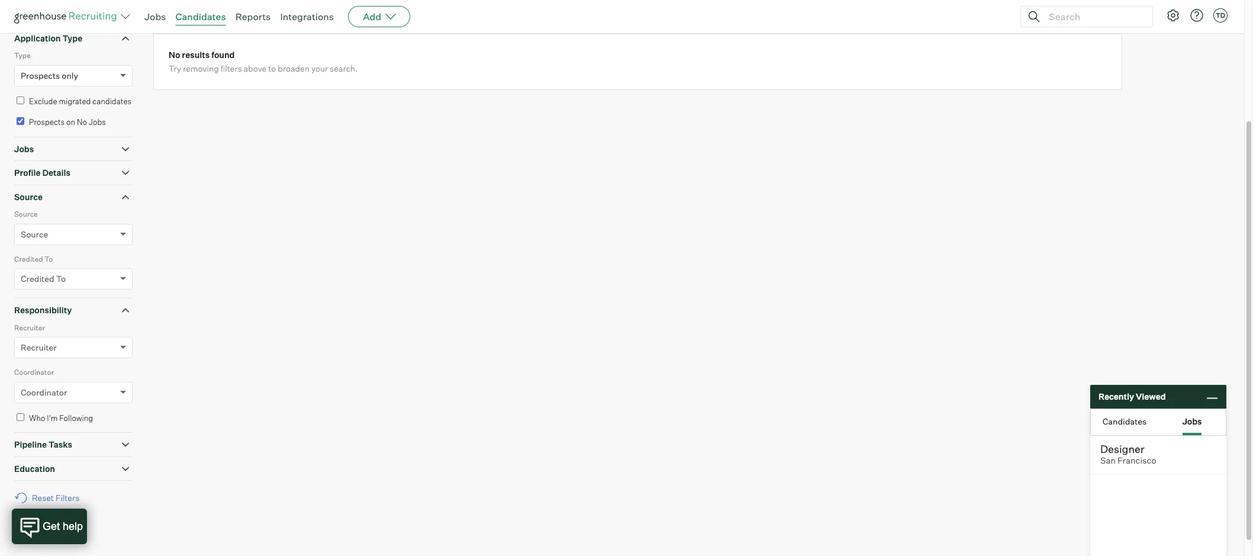 Task type: describe. For each thing, give the bounding box(es) containing it.
profile details
[[14, 168, 70, 178]]

(a
[[46, 2, 55, 12]]

1 vertical spatial recruiter
[[21, 342, 57, 352]]

results
[[182, 50, 210, 60]]

try
[[169, 64, 181, 74]]

reports link
[[235, 11, 271, 23]]

pipeline
[[14, 440, 47, 450]]

application type
[[14, 33, 82, 43]]

jobs inside tab list
[[1183, 416, 1203, 426]]

1 vertical spatial credited
[[21, 274, 54, 284]]

reports
[[235, 11, 271, 23]]

prospects for prospects on no jobs
[[29, 117, 65, 127]]

only
[[62, 70, 78, 80]]

designer san francisco
[[1101, 442, 1157, 466]]

no inside no results found try removing filters above to broaden your search.
[[169, 50, 180, 60]]

prospects only option
[[21, 70, 78, 80]]

Prospects on No Jobs checkbox
[[17, 117, 24, 125]]

profile
[[14, 168, 41, 178]]

td button
[[1214, 8, 1228, 23]]

source for source element
[[14, 192, 43, 202]]

your
[[311, 64, 328, 74]]

viewed
[[1136, 392, 1166, 402]]

candidates
[[93, 96, 132, 106]]

found
[[212, 50, 235, 60]]

integrations
[[280, 11, 334, 23]]

san
[[1101, 455, 1116, 466]]

0 vertical spatial coordinator
[[14, 368, 54, 377]]

no results found try removing filters above to broaden your search.
[[169, 50, 358, 74]]

prospects only
[[21, 70, 78, 80]]

reset filters button
[[14, 487, 85, 509]]

francisco
[[1118, 455, 1157, 466]]

designer
[[1101, 442, 1145, 455]]

1 horizontal spatial type
[[62, 33, 82, 43]]

job/status
[[397, 18, 436, 27]]

search.
[[330, 64, 358, 74]]

above
[[244, 64, 267, 74]]

1 horizontal spatial to
[[56, 274, 66, 284]]

0 horizontal spatial to
[[44, 254, 53, 263]]

to inside no results found try removing filters above to broaden your search.
[[268, 64, 276, 74]]

name (a to z)
[[21, 2, 75, 12]]

type element
[[14, 50, 133, 95]]

recently
[[1099, 392, 1135, 402]]

reset filters
[[32, 493, 79, 503]]



Task type: vqa. For each thing, say whether or not it's contained in the screenshot.
Stage Transitions
no



Task type: locate. For each thing, give the bounding box(es) containing it.
to
[[44, 254, 53, 263], [56, 274, 66, 284]]

0 vertical spatial type
[[62, 33, 82, 43]]

1 vertical spatial coordinator
[[21, 387, 67, 397]]

source
[[14, 192, 43, 202], [14, 210, 38, 219], [21, 229, 48, 239]]

type
[[62, 33, 82, 43], [14, 51, 31, 60]]

credited to up responsibility
[[21, 274, 66, 284]]

prospects for prospects only
[[21, 70, 60, 80]]

prospects down "exclude"
[[29, 117, 65, 127]]

reset
[[32, 493, 54, 503]]

to right above
[[268, 64, 276, 74]]

0 horizontal spatial to
[[56, 2, 64, 12]]

name for name (a to z)
[[21, 2, 44, 12]]

0 horizontal spatial no
[[77, 117, 87, 127]]

to up responsibility
[[56, 274, 66, 284]]

credited up responsibility
[[21, 274, 54, 284]]

prospects on no jobs
[[29, 117, 106, 127]]

pipeline tasks
[[14, 440, 72, 450]]

0 vertical spatial recruiter
[[14, 323, 45, 332]]

0 vertical spatial credited to
[[14, 254, 53, 263]]

1 horizontal spatial name
[[184, 18, 204, 27]]

name
[[21, 2, 44, 12], [184, 18, 204, 27]]

to down source element
[[44, 254, 53, 263]]

education
[[14, 464, 55, 474]]

0 vertical spatial candidates
[[176, 11, 226, 23]]

0 vertical spatial source
[[14, 192, 43, 202]]

exclude migrated candidates
[[29, 96, 132, 106]]

Exclude migrated candidates checkbox
[[17, 96, 24, 104]]

Who I'm Following checkbox
[[17, 413, 24, 421]]

type down application
[[14, 51, 31, 60]]

credited down source element
[[14, 254, 43, 263]]

who i'm following
[[29, 413, 93, 423]]

tab list containing candidates
[[1091, 409, 1226, 435]]

jobs
[[144, 11, 166, 23], [89, 117, 106, 127], [14, 144, 34, 154], [1183, 416, 1203, 426]]

removing
[[183, 64, 219, 74]]

0 vertical spatial no
[[169, 50, 180, 60]]

1 horizontal spatial to
[[268, 64, 276, 74]]

prospects inside type element
[[21, 70, 60, 80]]

1 vertical spatial to
[[56, 274, 66, 284]]

0 horizontal spatial name
[[21, 2, 44, 12]]

candidates down recently viewed
[[1103, 416, 1147, 426]]

name (a to z) option
[[21, 2, 75, 12]]

0 vertical spatial to
[[56, 2, 64, 12]]

0 vertical spatial credited
[[14, 254, 43, 263]]

1 vertical spatial candidates
[[1103, 416, 1147, 426]]

prospects up "exclude"
[[21, 70, 60, 80]]

migrated
[[59, 96, 91, 106]]

filters
[[56, 493, 79, 503]]

candidates inside tab list
[[1103, 416, 1147, 426]]

2 vertical spatial source
[[21, 229, 48, 239]]

broaden
[[278, 64, 310, 74]]

tasks
[[49, 440, 72, 450]]

1 horizontal spatial candidates
[[1103, 416, 1147, 426]]

to
[[56, 2, 64, 12], [268, 64, 276, 74]]

1 vertical spatial name
[[184, 18, 204, 27]]

1 vertical spatial no
[[77, 117, 87, 127]]

credited to down source element
[[14, 254, 53, 263]]

1 vertical spatial to
[[268, 64, 276, 74]]

credited to element
[[14, 253, 133, 298]]

coordinator
[[14, 368, 54, 377], [21, 387, 67, 397]]

z)
[[66, 2, 75, 12]]

0 horizontal spatial type
[[14, 51, 31, 60]]

details
[[42, 168, 70, 178]]

add
[[363, 11, 381, 23]]

recruiter element
[[14, 322, 133, 367]]

td
[[1216, 11, 1226, 20]]

name for name
[[184, 18, 204, 27]]

tab list
[[1091, 409, 1226, 435]]

0 vertical spatial to
[[44, 254, 53, 263]]

add button
[[348, 6, 411, 27]]

type down greenhouse recruiting image
[[62, 33, 82, 43]]

name left (a
[[21, 2, 44, 12]]

1 vertical spatial prospects
[[29, 117, 65, 127]]

0 horizontal spatial candidates
[[176, 11, 226, 23]]

1 vertical spatial credited to
[[21, 274, 66, 284]]

prospects
[[21, 70, 60, 80], [29, 117, 65, 127]]

0 vertical spatial name
[[21, 2, 44, 12]]

no up try
[[169, 50, 180, 60]]

following
[[59, 413, 93, 423]]

td button
[[1212, 6, 1231, 25]]

responsibility
[[14, 305, 72, 315]]

candidates link
[[176, 11, 226, 23]]

Search text field
[[1046, 8, 1142, 25]]

filters
[[221, 64, 242, 74]]

exclude
[[29, 96, 57, 106]]

name up results
[[184, 18, 204, 27]]

configure image
[[1167, 8, 1181, 23]]

on
[[66, 117, 75, 127]]

recently viewed
[[1099, 392, 1166, 402]]

greenhouse recruiting image
[[14, 9, 121, 24]]

1 vertical spatial type
[[14, 51, 31, 60]]

source element
[[14, 209, 133, 253]]

who
[[29, 413, 45, 423]]

credited
[[14, 254, 43, 263], [21, 274, 54, 284]]

candidates up results
[[176, 11, 226, 23]]

coordinator element
[[14, 367, 133, 411]]

integrations link
[[280, 11, 334, 23]]

no
[[169, 50, 180, 60], [77, 117, 87, 127]]

1 horizontal spatial no
[[169, 50, 180, 60]]

no right on
[[77, 117, 87, 127]]

credited to
[[14, 254, 53, 263], [21, 274, 66, 284]]

candidates
[[176, 11, 226, 23], [1103, 416, 1147, 426]]

recruiter
[[14, 323, 45, 332], [21, 342, 57, 352]]

to left "z)"
[[56, 2, 64, 12]]

0 vertical spatial prospects
[[21, 70, 60, 80]]

jobs link
[[144, 11, 166, 23]]

source for credited to element
[[14, 210, 38, 219]]

application
[[14, 33, 61, 43]]

1 vertical spatial source
[[14, 210, 38, 219]]

i'm
[[47, 413, 58, 423]]



